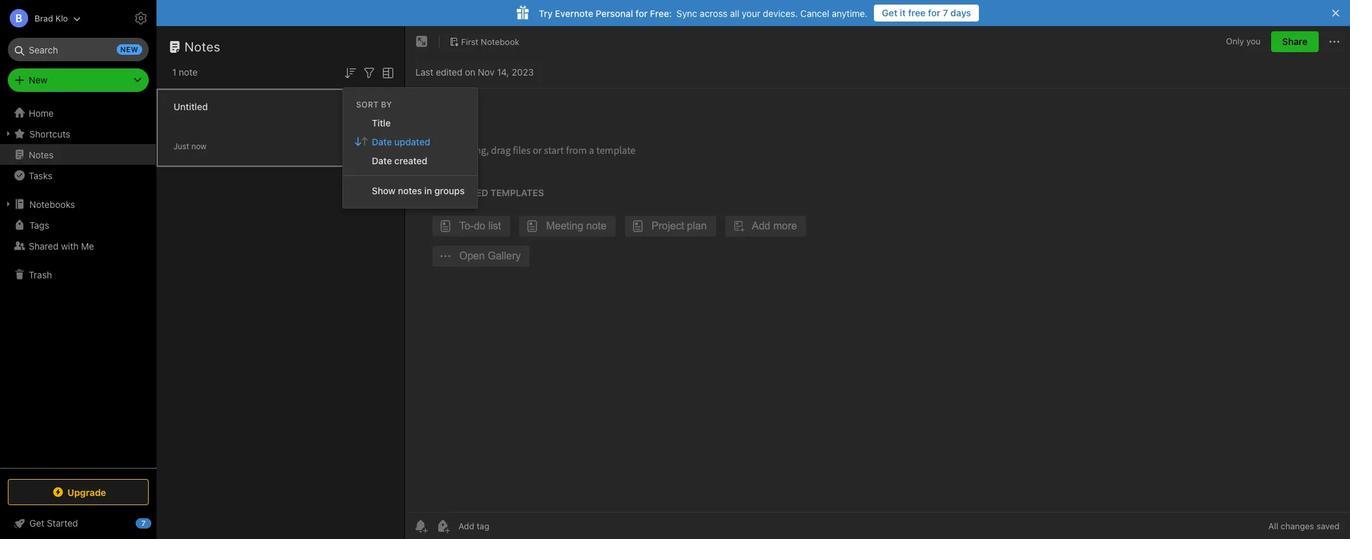 Task type: locate. For each thing, give the bounding box(es) containing it.
for inside button
[[928, 7, 940, 18]]

1 horizontal spatial notes
[[185, 39, 220, 54]]

0 horizontal spatial get
[[29, 518, 44, 529]]

started
[[47, 518, 78, 529]]

saved
[[1316, 521, 1340, 532]]

1 vertical spatial notes
[[29, 149, 54, 160]]

get it free for 7 days
[[882, 7, 971, 18]]

0 vertical spatial date
[[372, 136, 392, 147]]

1 date from the top
[[372, 136, 392, 147]]

created
[[394, 155, 427, 166]]

tasks
[[29, 170, 52, 181]]

it
[[900, 7, 906, 18]]

1 vertical spatial 7
[[141, 519, 146, 528]]

date updated
[[372, 136, 430, 147]]

for for 7
[[928, 7, 940, 18]]

2 date from the top
[[372, 155, 392, 166]]

7 left the click to collapse icon
[[141, 519, 146, 528]]

try
[[539, 8, 553, 19]]

upgrade button
[[8, 479, 149, 505]]

1 horizontal spatial for
[[928, 7, 940, 18]]

Account field
[[0, 5, 81, 31]]

14,
[[497, 66, 509, 77]]

shortcuts
[[29, 128, 70, 139]]

days
[[950, 7, 971, 18]]

1 vertical spatial date
[[372, 155, 392, 166]]

7 left days
[[943, 7, 948, 18]]

tree
[[0, 102, 157, 468]]

get left it
[[882, 7, 898, 18]]

anytime.
[[832, 8, 868, 19]]

date created link
[[343, 151, 478, 170]]

first notebook button
[[445, 33, 524, 51]]

1 vertical spatial get
[[29, 518, 44, 529]]

settings image
[[133, 10, 149, 26]]

notes up tasks
[[29, 149, 54, 160]]

untitled
[[173, 101, 208, 112]]

all
[[1269, 521, 1278, 532]]

0 vertical spatial get
[[882, 7, 898, 18]]

for for free:
[[636, 8, 648, 19]]

get
[[882, 7, 898, 18], [29, 518, 44, 529]]

date down title
[[372, 136, 392, 147]]

for left free:
[[636, 8, 648, 19]]

trash link
[[0, 264, 156, 285]]

cancel
[[800, 8, 829, 19]]

1 horizontal spatial get
[[882, 7, 898, 18]]

share button
[[1271, 31, 1319, 52]]

on
[[465, 66, 475, 77]]

you
[[1246, 36, 1261, 46]]

for
[[928, 7, 940, 18], [636, 8, 648, 19]]

all changes saved
[[1269, 521, 1340, 532]]

date down date updated
[[372, 155, 392, 166]]

first
[[461, 36, 478, 47]]

0 vertical spatial 7
[[943, 7, 948, 18]]

notebooks
[[29, 199, 75, 210]]

tags button
[[0, 215, 156, 235]]

shared
[[29, 240, 59, 251]]

note window element
[[405, 26, 1350, 539]]

new
[[120, 45, 138, 53]]

0 horizontal spatial for
[[636, 8, 648, 19]]

get left started
[[29, 518, 44, 529]]

klo
[[55, 13, 68, 23]]

0 horizontal spatial notes
[[29, 149, 54, 160]]

home
[[29, 107, 54, 118]]

groups
[[434, 185, 465, 196]]

notes
[[185, 39, 220, 54], [29, 149, 54, 160]]

notes up note on the left of the page
[[185, 39, 220, 54]]

tags
[[29, 219, 49, 231]]

date
[[372, 136, 392, 147], [372, 155, 392, 166]]

2 for from the left
[[636, 8, 648, 19]]

date for date created
[[372, 155, 392, 166]]

7 inside help and learning task checklist field
[[141, 519, 146, 528]]

by
[[381, 100, 392, 109]]

notebook
[[481, 36, 519, 47]]

1
[[172, 67, 176, 78]]

sort
[[356, 100, 379, 109]]

show notes in groups
[[372, 185, 465, 196]]

get inside help and learning task checklist field
[[29, 518, 44, 529]]

1 horizontal spatial 7
[[943, 7, 948, 18]]

0 horizontal spatial 7
[[141, 519, 146, 528]]

0 vertical spatial notes
[[185, 39, 220, 54]]

updated
[[394, 136, 430, 147]]

date updated link
[[343, 132, 478, 151]]

for right free
[[928, 7, 940, 18]]

1 for from the left
[[928, 7, 940, 18]]

7
[[943, 7, 948, 18], [141, 519, 146, 528]]

new search field
[[17, 38, 142, 61]]

changes
[[1281, 521, 1314, 532]]

your
[[742, 8, 760, 19]]

free
[[908, 7, 926, 18]]

get inside button
[[882, 7, 898, 18]]

show notes in groups link
[[343, 181, 478, 200]]

get it free for 7 days button
[[874, 5, 979, 22]]

notes link
[[0, 144, 156, 165]]

expand notebooks image
[[3, 199, 14, 209]]

shared with me
[[29, 240, 94, 251]]

free:
[[650, 8, 672, 19]]



Task type: describe. For each thing, give the bounding box(es) containing it.
date for date updated
[[372, 136, 392, 147]]

Sort options field
[[342, 64, 358, 81]]

note
[[179, 67, 198, 78]]

now
[[191, 141, 206, 151]]

only you
[[1226, 36, 1261, 46]]

nov
[[478, 66, 495, 77]]

sort by
[[356, 100, 392, 109]]

get for get it free for 7 days
[[882, 7, 898, 18]]

edited
[[436, 66, 462, 77]]

in
[[424, 185, 432, 196]]

just now
[[173, 141, 206, 151]]

trash
[[29, 269, 52, 280]]

tasks button
[[0, 165, 156, 186]]

notes inside tree
[[29, 149, 54, 160]]

only
[[1226, 36, 1244, 46]]

devices.
[[763, 8, 798, 19]]

upgrade
[[67, 487, 106, 498]]

Add filters field
[[361, 64, 377, 81]]

More actions field
[[1327, 31, 1342, 52]]

personal
[[596, 8, 633, 19]]

notebooks link
[[0, 194, 156, 215]]

7 inside button
[[943, 7, 948, 18]]

notes
[[398, 185, 422, 196]]

share
[[1282, 36, 1308, 47]]

expand note image
[[414, 34, 430, 50]]

first notebook
[[461, 36, 519, 47]]

add a reminder image
[[413, 519, 429, 534]]

1 note
[[172, 67, 198, 78]]

brad klo
[[35, 13, 68, 23]]

shortcuts button
[[0, 123, 156, 144]]

Note Editor text field
[[405, 89, 1350, 513]]

brad
[[35, 13, 53, 23]]

click to collapse image
[[152, 515, 161, 531]]

sync
[[676, 8, 697, 19]]

date created
[[372, 155, 427, 166]]

add tag image
[[435, 519, 451, 534]]

across
[[700, 8, 728, 19]]

new button
[[8, 68, 149, 92]]

evernote
[[555, 8, 593, 19]]

Help and Learning task checklist field
[[0, 513, 157, 534]]

more actions image
[[1327, 34, 1342, 50]]

last
[[415, 66, 433, 77]]

try evernote personal for free: sync across all your devices. cancel anytime.
[[539, 8, 868, 19]]

get for get started
[[29, 518, 44, 529]]

2023
[[512, 66, 534, 77]]

me
[[81, 240, 94, 251]]

show
[[372, 185, 395, 196]]

View options field
[[377, 64, 396, 81]]

Search text field
[[17, 38, 140, 61]]

just
[[173, 141, 189, 151]]

with
[[61, 240, 79, 251]]

tree containing home
[[0, 102, 157, 468]]

home link
[[0, 102, 157, 123]]

new
[[29, 74, 47, 85]]

title
[[372, 117, 391, 128]]

last edited on nov 14, 2023
[[415, 66, 534, 77]]

all
[[730, 8, 739, 19]]

dropdown list menu
[[343, 113, 478, 200]]

shared with me link
[[0, 235, 156, 256]]

title link
[[343, 113, 478, 132]]

add filters image
[[361, 65, 377, 81]]

Add tag field
[[457, 520, 555, 532]]

get started
[[29, 518, 78, 529]]



Task type: vqa. For each thing, say whether or not it's contained in the screenshot.
topmost date
yes



